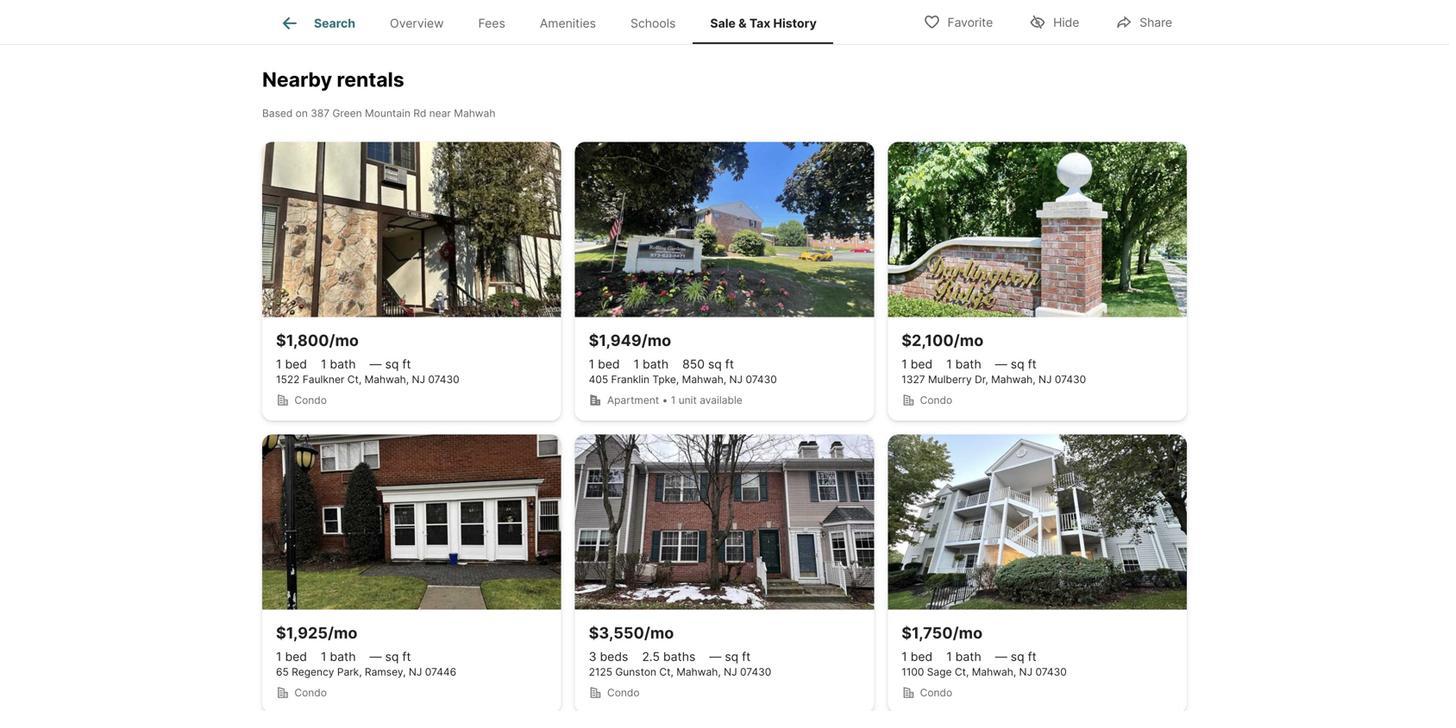 Task type: describe. For each thing, give the bounding box(es) containing it.
ct, for $1,750 /mo
[[955, 666, 970, 678]]

1100
[[902, 666, 925, 678]]

— for $1,925 /mo
[[370, 649, 382, 664]]

condo for $2,100
[[921, 394, 953, 407]]

overview tab
[[373, 3, 461, 44]]

hide button
[[1015, 4, 1095, 39]]

405 franklin tpke, mahwah, nj 07430
[[589, 373, 777, 386]]

1 up 1100
[[902, 649, 908, 664]]

tab list containing search
[[262, 0, 848, 44]]

/mo for $1,800
[[329, 331, 359, 350]]

387
[[311, 107, 330, 120]]

faulkner
[[303, 373, 345, 386]]

nj for $3,550 /mo
[[724, 666, 738, 678]]

$1,925 /mo
[[276, 624, 358, 643]]

07430 for $1,750 /mo
[[1036, 666, 1067, 678]]

condo for $1,800
[[295, 394, 327, 407]]

•
[[663, 394, 668, 407]]

bed for $1,750
[[911, 649, 933, 664]]

$2,100 /mo
[[902, 331, 984, 350]]

850 sq ft
[[683, 357, 734, 372]]

rentals
[[337, 67, 405, 91]]

amenities tab
[[523, 3, 614, 44]]

$3,550 /mo
[[589, 624, 674, 643]]

sale
[[711, 16, 736, 30]]

sq for $1,925 /mo
[[385, 649, 399, 664]]

photo of 65 regency park, ramsey, nj 07446 image
[[262, 435, 562, 610]]

sq for $3,550 /mo
[[725, 649, 739, 664]]

$1,800 /mo
[[276, 331, 359, 350]]

schools tab
[[614, 3, 693, 44]]

apartment
[[608, 394, 660, 407]]

on
[[296, 107, 308, 120]]

nj for $2,100 /mo
[[1039, 373, 1053, 386]]

photo of 1522 faulkner ct, mahwah, nj 07430 image
[[262, 142, 562, 317]]

share button
[[1102, 4, 1188, 39]]

— sq ft for $1,800 /mo
[[370, 357, 411, 372]]

— sq ft for $2,100 /mo
[[996, 357, 1037, 372]]

07430 for $2,100 /mo
[[1055, 373, 1087, 386]]

nearby
[[262, 67, 332, 91]]

$2,100
[[902, 331, 954, 350]]

regency
[[292, 666, 334, 678]]

amenities
[[540, 16, 596, 30]]

405
[[589, 373, 609, 386]]

$1,925
[[276, 624, 328, 643]]

rd
[[414, 107, 427, 120]]

based
[[262, 107, 293, 120]]

1 bath for $2,100
[[947, 357, 982, 372]]

bath for $1,750
[[956, 649, 982, 664]]

1 bed for $1,925
[[276, 649, 307, 664]]

1 up sage
[[947, 649, 953, 664]]

bed for $2,100
[[911, 357, 933, 372]]

bath for $1,925
[[330, 649, 356, 664]]

65
[[276, 666, 289, 678]]

ct, for $3,550 /mo
[[660, 666, 674, 678]]

photo of 2125 gunston ct, mahwah, nj 07430 image
[[575, 435, 875, 610]]

$1,800
[[276, 331, 329, 350]]

1 bed for $1,800
[[276, 357, 307, 372]]

beds
[[600, 649, 629, 664]]

1 up 1522
[[276, 357, 282, 372]]

$1,750
[[902, 624, 953, 643]]

franklin
[[611, 373, 650, 386]]

ft right 850 on the bottom
[[726, 357, 734, 372]]

1 up 1327
[[902, 357, 908, 372]]

1 right '•'
[[671, 394, 676, 407]]

1 bath for $1,750
[[947, 649, 982, 664]]

sq for $2,100 /mo
[[1011, 357, 1025, 372]]

fees tab
[[461, 3, 523, 44]]

fees
[[479, 16, 506, 30]]

sage
[[928, 666, 952, 678]]

nj for $1,750 /mo
[[1020, 666, 1033, 678]]

nj for $1,949 /mo
[[730, 373, 743, 386]]

3
[[589, 649, 597, 664]]

— for $1,800 /mo
[[370, 357, 382, 372]]

850
[[683, 357, 705, 372]]

/mo for $1,949
[[642, 331, 672, 350]]

condo for $3,550
[[608, 687, 640, 699]]

mountain
[[365, 107, 411, 120]]

available
[[700, 394, 743, 407]]

1 up 65
[[276, 649, 282, 664]]

sale & tax history
[[711, 16, 817, 30]]

tax
[[750, 16, 771, 30]]

mahwah, for $1,949 /mo
[[682, 373, 727, 386]]

dr,
[[975, 373, 989, 386]]

1 bed for $1,949
[[589, 357, 620, 372]]

share
[[1140, 15, 1173, 30]]

$1,949
[[589, 331, 642, 350]]

&
[[739, 16, 747, 30]]

tpke,
[[653, 373, 679, 386]]

gunston
[[616, 666, 657, 678]]

ct, for $1,800 /mo
[[348, 373, 362, 386]]



Task type: vqa. For each thing, say whether or not it's contained in the screenshot.


Task type: locate. For each thing, give the bounding box(es) containing it.
1327
[[902, 373, 926, 386]]

bath for $2,100
[[956, 357, 982, 372]]

1 bed for $2,100
[[902, 357, 933, 372]]

/mo up tpke,
[[642, 331, 672, 350]]

1 bed for $1,750
[[902, 649, 933, 664]]

1 bed up 65
[[276, 649, 307, 664]]

mahwah,
[[365, 373, 409, 386], [682, 373, 727, 386], [992, 373, 1036, 386], [677, 666, 721, 678], [972, 666, 1017, 678]]

— for $1,750 /mo
[[996, 649, 1008, 664]]

/mo for $2,100
[[954, 331, 984, 350]]

1 bath up mulberry
[[947, 357, 982, 372]]

bed for $1,949
[[598, 357, 620, 372]]

condo for $1,925
[[295, 687, 327, 699]]

favorite
[[948, 15, 994, 30]]

1 bed up 1100
[[902, 649, 933, 664]]

sq for $1,750 /mo
[[1011, 649, 1025, 664]]

— for $2,100 /mo
[[996, 357, 1008, 372]]

1 bath for $1,800
[[321, 357, 356, 372]]

— up 1327 mulberry dr, mahwah, nj 07430
[[996, 357, 1008, 372]]

1 bed up 405
[[589, 357, 620, 372]]

— sq ft for $3,550 /mo
[[710, 649, 751, 664]]

1 up 405
[[589, 357, 595, 372]]

/mo up dr,
[[954, 331, 984, 350]]

1 bath up faulkner
[[321, 357, 356, 372]]

mahwah, right faulkner
[[365, 373, 409, 386]]

3 beds
[[589, 649, 629, 664]]

ft up the ramsey,
[[402, 649, 411, 664]]

mahwah, down baths
[[677, 666, 721, 678]]

bed up 65
[[285, 649, 307, 664]]

mahwah, for $1,750 /mo
[[972, 666, 1017, 678]]

2125 gunston ct, mahwah, nj 07430
[[589, 666, 772, 678]]

/mo up faulkner
[[329, 331, 359, 350]]

1 horizontal spatial ct,
[[660, 666, 674, 678]]

search
[[314, 16, 356, 30]]

park,
[[337, 666, 362, 678]]

ft right baths
[[742, 649, 751, 664]]

ft for $3,550 /mo
[[742, 649, 751, 664]]

search link
[[280, 13, 356, 34]]

condo down mulberry
[[921, 394, 953, 407]]

1 bath up park,
[[321, 649, 356, 664]]

ft up 1327 mulberry dr, mahwah, nj 07430
[[1028, 357, 1037, 372]]

condo down gunston
[[608, 687, 640, 699]]

/mo for $1,750
[[953, 624, 983, 643]]

ft
[[402, 357, 411, 372], [726, 357, 734, 372], [1028, 357, 1037, 372], [402, 649, 411, 664], [742, 649, 751, 664], [1028, 649, 1037, 664]]

sq right 850 on the bottom
[[709, 357, 722, 372]]

photo of 1327 mulberry dr, mahwah, nj 07430 image
[[888, 142, 1187, 317]]

1 up mulberry
[[947, 357, 953, 372]]

condo down regency
[[295, 687, 327, 699]]

sq up 1327 mulberry dr, mahwah, nj 07430
[[1011, 357, 1025, 372]]

mahwah, for $2,100 /mo
[[992, 373, 1036, 386]]

nj for $1,925 /mo
[[409, 666, 422, 678]]

— for $3,550 /mo
[[710, 649, 722, 664]]

1 bed up 1522
[[276, 357, 307, 372]]

sale & tax history tab
[[693, 3, 834, 44]]

sq for $1,800 /mo
[[385, 357, 399, 372]]

condo down sage
[[921, 687, 953, 699]]

— sq ft for $1,750 /mo
[[996, 649, 1037, 664]]

ramsey,
[[365, 666, 406, 678]]

overview
[[390, 16, 444, 30]]

$1,949 /mo
[[589, 331, 672, 350]]

07446
[[425, 666, 457, 678]]

1 bath up tpke,
[[634, 357, 669, 372]]

condo
[[295, 394, 327, 407], [921, 394, 953, 407], [295, 687, 327, 699], [608, 687, 640, 699], [921, 687, 953, 699]]

hide
[[1054, 15, 1080, 30]]

1522 faulkner ct, mahwah, nj 07430
[[276, 373, 460, 386]]

sq
[[385, 357, 399, 372], [709, 357, 722, 372], [1011, 357, 1025, 372], [385, 649, 399, 664], [725, 649, 739, 664], [1011, 649, 1025, 664]]

bed up 1100
[[911, 649, 933, 664]]

sq up 1100 sage ct, mahwah, nj 07430
[[1011, 649, 1025, 664]]

1 up regency
[[321, 649, 327, 664]]

photo of 405 franklin tpke, mahwah, nj 07430 image
[[575, 142, 875, 317]]

bath for $1,949
[[643, 357, 669, 372]]

1 bath for $1,949
[[634, 357, 669, 372]]

condo down faulkner
[[295, 394, 327, 407]]

1 bed up 1327
[[902, 357, 933, 372]]

1522
[[276, 373, 300, 386]]

ft for $1,925 /mo
[[402, 649, 411, 664]]

bath up dr,
[[956, 357, 982, 372]]

0 horizontal spatial ct,
[[348, 373, 362, 386]]

1 bath up 1100 sage ct, mahwah, nj 07430
[[947, 649, 982, 664]]

ft for $1,750 /mo
[[1028, 649, 1037, 664]]

apartment • 1 unit available
[[608, 394, 743, 407]]

/mo up 2.5 on the left
[[645, 624, 674, 643]]

bath for $1,800
[[330, 357, 356, 372]]

1327 mulberry dr, mahwah, nj 07430
[[902, 373, 1087, 386]]

bath
[[330, 357, 356, 372], [643, 357, 669, 372], [956, 357, 982, 372], [330, 649, 356, 664], [956, 649, 982, 664]]

07430 for $1,800 /mo
[[428, 373, 460, 386]]

— sq ft for $1,925 /mo
[[370, 649, 411, 664]]

1100 sage ct, mahwah, nj 07430
[[902, 666, 1067, 678]]

tab list
[[262, 0, 848, 44]]

unit
[[679, 394, 697, 407]]

— sq ft up 1327 mulberry dr, mahwah, nj 07430
[[996, 357, 1037, 372]]

sq right baths
[[725, 649, 739, 664]]

/mo
[[329, 331, 359, 350], [642, 331, 672, 350], [954, 331, 984, 350], [328, 624, 358, 643], [645, 624, 674, 643], [953, 624, 983, 643]]

1 up franklin
[[634, 357, 640, 372]]

nearby rentals
[[262, 67, 405, 91]]

bed up 405
[[598, 357, 620, 372]]

1 up faulkner
[[321, 357, 327, 372]]

bed for $1,800
[[285, 357, 307, 372]]

mulberry
[[929, 373, 972, 386]]

mahwah
[[454, 107, 496, 120]]

based on 387 green mountain rd near mahwah
[[262, 107, 496, 120]]

ct, down 2.5 baths
[[660, 666, 674, 678]]

bed
[[285, 357, 307, 372], [598, 357, 620, 372], [911, 357, 933, 372], [285, 649, 307, 664], [911, 649, 933, 664]]

— right baths
[[710, 649, 722, 664]]

bed for $1,925
[[285, 649, 307, 664]]

/mo up park,
[[328, 624, 358, 643]]

2 horizontal spatial ct,
[[955, 666, 970, 678]]

1 bath for $1,925
[[321, 649, 356, 664]]

sq up the ramsey,
[[385, 649, 399, 664]]

— up 1522 faulkner ct, mahwah, nj 07430
[[370, 357, 382, 372]]

bed up 1327
[[911, 357, 933, 372]]

bath up 1100 sage ct, mahwah, nj 07430
[[956, 649, 982, 664]]

— sq ft up 1522 faulkner ct, mahwah, nj 07430
[[370, 357, 411, 372]]

ct, right faulkner
[[348, 373, 362, 386]]

bath up tpke,
[[643, 357, 669, 372]]

— sq ft up 1100 sage ct, mahwah, nj 07430
[[996, 649, 1037, 664]]

condo for $1,750
[[921, 687, 953, 699]]

near
[[430, 107, 451, 120]]

nj for $1,800 /mo
[[412, 373, 426, 386]]

bath up faulkner
[[330, 357, 356, 372]]

— up 65 regency park, ramsey, nj 07446
[[370, 649, 382, 664]]

ft up 1100 sage ct, mahwah, nj 07430
[[1028, 649, 1037, 664]]

$3,550
[[589, 624, 645, 643]]

photo of 1100 sage ct, mahwah, nj 07430 image
[[888, 435, 1187, 610]]

baths
[[664, 649, 696, 664]]

/mo for $3,550
[[645, 624, 674, 643]]

1
[[276, 357, 282, 372], [321, 357, 327, 372], [589, 357, 595, 372], [634, 357, 640, 372], [902, 357, 908, 372], [947, 357, 953, 372], [671, 394, 676, 407], [276, 649, 282, 664], [321, 649, 327, 664], [902, 649, 908, 664], [947, 649, 953, 664]]

$1,750 /mo
[[902, 624, 983, 643]]

/mo for $1,925
[[328, 624, 358, 643]]

ft up 1522 faulkner ct, mahwah, nj 07430
[[402, 357, 411, 372]]

2125
[[589, 666, 613, 678]]

ft for $2,100 /mo
[[1028, 357, 1037, 372]]

favorite button
[[909, 4, 1008, 39]]

—
[[370, 357, 382, 372], [996, 357, 1008, 372], [370, 649, 382, 664], [710, 649, 722, 664], [996, 649, 1008, 664]]

1 bed
[[276, 357, 307, 372], [589, 357, 620, 372], [902, 357, 933, 372], [276, 649, 307, 664], [902, 649, 933, 664]]

ct, right sage
[[955, 666, 970, 678]]

07430
[[428, 373, 460, 386], [746, 373, 777, 386], [1055, 373, 1087, 386], [741, 666, 772, 678], [1036, 666, 1067, 678]]

2.5
[[642, 649, 660, 664]]

history
[[774, 16, 817, 30]]

1 bath
[[321, 357, 356, 372], [634, 357, 669, 372], [947, 357, 982, 372], [321, 649, 356, 664], [947, 649, 982, 664]]

bed up 1522
[[285, 357, 307, 372]]

— sq ft
[[370, 357, 411, 372], [996, 357, 1037, 372], [370, 649, 411, 664], [710, 649, 751, 664], [996, 649, 1037, 664]]

mahwah, right sage
[[972, 666, 1017, 678]]

/mo up 1100 sage ct, mahwah, nj 07430
[[953, 624, 983, 643]]

— sq ft right baths
[[710, 649, 751, 664]]

mahwah, for $1,800 /mo
[[365, 373, 409, 386]]

green
[[333, 107, 362, 120]]

ft for $1,800 /mo
[[402, 357, 411, 372]]

07430 for $1,949 /mo
[[746, 373, 777, 386]]

ct,
[[348, 373, 362, 386], [660, 666, 674, 678], [955, 666, 970, 678]]

mahwah, down '850 sq ft'
[[682, 373, 727, 386]]

65 regency park, ramsey, nj 07446
[[276, 666, 457, 678]]

— sq ft up the ramsey,
[[370, 649, 411, 664]]

schools
[[631, 16, 676, 30]]

mahwah, right dr,
[[992, 373, 1036, 386]]

bath up park,
[[330, 649, 356, 664]]

— up 1100 sage ct, mahwah, nj 07430
[[996, 649, 1008, 664]]

mahwah, for $3,550 /mo
[[677, 666, 721, 678]]

2.5 baths
[[642, 649, 696, 664]]

sq up 1522 faulkner ct, mahwah, nj 07430
[[385, 357, 399, 372]]

07430 for $3,550 /mo
[[741, 666, 772, 678]]

nj
[[412, 373, 426, 386], [730, 373, 743, 386], [1039, 373, 1053, 386], [409, 666, 422, 678], [724, 666, 738, 678], [1020, 666, 1033, 678]]



